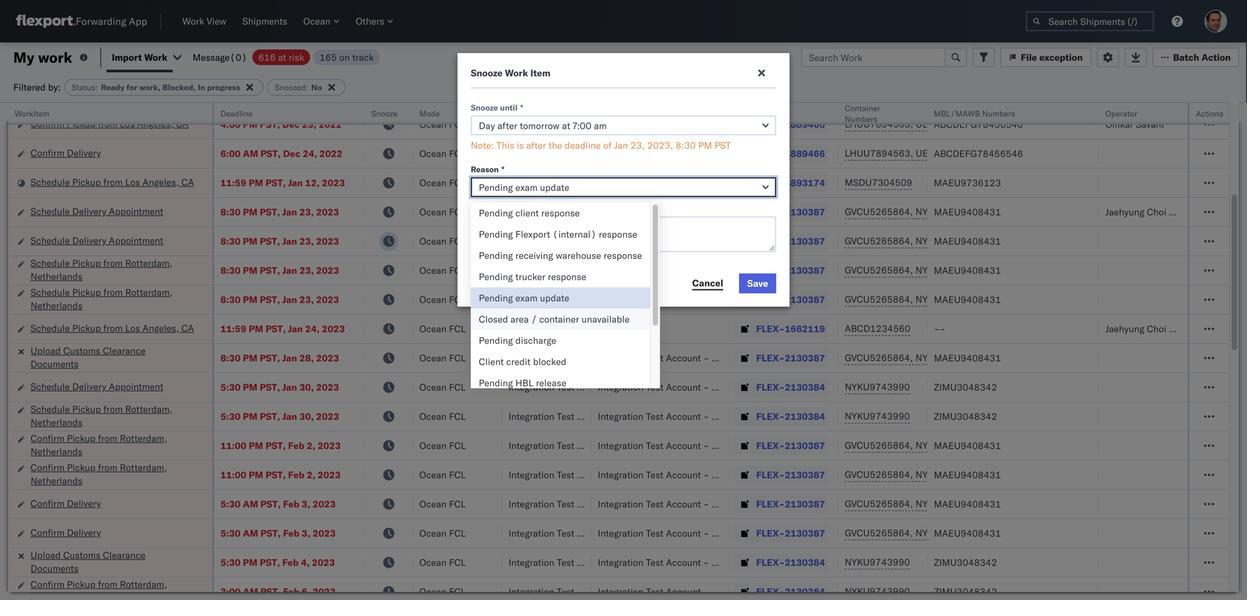 Task type: describe. For each thing, give the bounding box(es) containing it.
resize handle column header for consignee button
[[712, 103, 728, 600]]

confirm pickup from rotterdam, netherlands for second confirm pickup from rotterdam, netherlands link from the bottom of the page
[[31, 462, 167, 487]]

4 integration from the top
[[598, 294, 644, 305]]

0 vertical spatial flexport
[[509, 177, 543, 189]]

flex-1893174
[[756, 177, 825, 189]]

comments
[[513, 204, 552, 213]]

snooze until *
[[471, 103, 523, 113]]

1 confirm delivery link from the top
[[31, 146, 101, 160]]

on
[[339, 51, 350, 63]]

schedule pickup from los angeles, ca for 11:59 pm pst, jan 24, 2023
[[31, 322, 194, 334]]

upload for 8:30 pm pst, jan 28, 2023
[[31, 345, 61, 357]]

1 vertical spatial flexport
[[515, 228, 550, 240]]

rotterdam, for 2nd confirm pickup from rotterdam, netherlands button from the bottom of the page
[[120, 462, 167, 473]]

customs for 8:30 pm pst, jan 28, 2023
[[63, 345, 100, 357]]

8 gvcu5265864, nyku9743990 from the top
[[845, 498, 981, 510]]

5 ocean fcl from the top
[[419, 235, 466, 247]]

6 2130387 from the top
[[785, 440, 825, 452]]

flex-1889466 for 6:00 am pst, dec 24, 2022
[[756, 148, 825, 159]]

resize handle column header for flex id button
[[822, 103, 838, 600]]

schedule pickup from los angeles, ca link for 11:59 pm pst, jan 24, 2023
[[31, 322, 194, 335]]

rotterdam, for third schedule pickup from rotterdam, netherlands button from the top of the page
[[125, 403, 172, 415]]

2 confirm delivery link from the top
[[31, 497, 101, 510]]

8 integration test account - karl lagerfeld from the top
[[598, 440, 771, 452]]

7 integration test account - karl lagerfeld from the top
[[598, 411, 771, 422]]

8 lagerfeld from the top
[[731, 440, 771, 452]]

numbers for container numbers
[[845, 114, 878, 124]]

list box containing pending client response
[[471, 203, 650, 479]]

5 integration test account - karl lagerfeld from the top
[[598, 352, 771, 364]]

5:30 for second confirm delivery link from the top
[[220, 498, 241, 510]]

flex id button
[[728, 106, 825, 119]]

/
[[531, 313, 537, 325]]

0 vertical spatial *
[[520, 103, 523, 113]]

165 on track
[[320, 51, 374, 63]]

forwarding app link
[[16, 15, 147, 28]]

from for 3rd confirm pickup from rotterdam, netherlands link from the bottom of the page
[[98, 433, 117, 444]]

no
[[311, 82, 322, 92]]

4 netherlands from the top
[[31, 446, 83, 458]]

7 schedule from the top
[[31, 381, 70, 392]]

10 account from the top
[[666, 498, 701, 510]]

4 8:30 pm pst, jan 23, 2023 from the top
[[220, 294, 339, 305]]

of
[[603, 139, 612, 151]]

3:00
[[220, 586, 241, 598]]

los for 11:59 pm pst, jan 24, 2023
[[125, 322, 140, 334]]

deadline
[[565, 139, 601, 151]]

progress
[[207, 82, 240, 92]]

8 maeu9408431 from the top
[[934, 498, 1001, 510]]

schedule delivery appointment button for flex-2130387
[[31, 205, 163, 219]]

12 flex- from the top
[[756, 440, 785, 452]]

resize handle column header for client name button
[[575, 103, 591, 600]]

status
[[72, 82, 95, 92]]

schedule pickup from rotterdam, netherlands for second schedule pickup from rotterdam, netherlands button from the bottom
[[31, 287, 172, 311]]

1 horizontal spatial work
[[182, 15, 204, 27]]

pending discharge
[[479, 335, 556, 346]]

11:59 pm pst, jan 24, 2023
[[220, 323, 345, 335]]

jaehyung
[[1105, 206, 1144, 218]]

2, for second confirm pickup from rotterdam, netherlands link from the bottom of the page
[[307, 469, 315, 481]]

bookings
[[598, 177, 637, 189]]

(internal)
[[553, 228, 596, 240]]

exam
[[515, 292, 538, 304]]

3:00 am pst, feb 6, 2023
[[220, 586, 336, 598]]

shipments link
[[237, 13, 293, 30]]

3 resize handle column header from the left
[[397, 103, 413, 600]]

5 gvcu5265864, from the top
[[845, 352, 913, 364]]

bosch up is
[[509, 119, 535, 130]]

28,
[[299, 352, 314, 364]]

schedule pickup from rotterdam, netherlands link for third schedule pickup from rotterdam, netherlands button from the top of the page
[[31, 403, 195, 429]]

from for the confirm pickup from los angeles, ca link
[[98, 118, 117, 129]]

upload customs clearance documents for 5:30 pm pst, feb 4, 2023
[[31, 550, 145, 574]]

response right the (internal)
[[599, 228, 637, 240]]

7 gvcu5265864, from the top
[[845, 469, 913, 480]]

616
[[258, 51, 276, 63]]

4 gvcu5265864, nyku9743990 from the top
[[845, 294, 981, 305]]

5 integration from the top
[[598, 352, 644, 364]]

ca for 11:59 pm pst, jan 12, 2023
[[181, 176, 194, 188]]

consignee inside button
[[598, 109, 636, 119]]

8 fcl from the top
[[449, 323, 466, 335]]

9 integration from the top
[[598, 469, 644, 481]]

from for schedule pickup from los angeles, ca link related to 11:59 pm pst, jan 12, 2023
[[103, 176, 123, 188]]

7 flex-2130387 from the top
[[756, 469, 825, 481]]

2 integration test account - karl lagerfeld from the top
[[598, 235, 771, 247]]

pending for pending hbl release
[[479, 377, 513, 389]]

response up pending flexport (internal) response
[[541, 207, 580, 219]]

workitem button
[[8, 106, 199, 119]]

closed area / container unavailable
[[479, 313, 630, 325]]

origin
[[1197, 206, 1223, 218]]

12 integration test account - karl lagerfeld from the top
[[598, 557, 771, 568]]

confirm for 3rd confirm pickup from rotterdam, netherlands button from the top
[[31, 579, 64, 590]]

item
[[530, 67, 550, 79]]

the
[[549, 139, 562, 151]]

13 lagerfeld from the top
[[731, 586, 771, 598]]

client name
[[509, 109, 553, 119]]

resize handle column header for deadline button
[[349, 103, 365, 600]]

8 ocean fcl from the top
[[419, 323, 466, 335]]

los for 11:59 pm pst, jan 12, 2023
[[125, 176, 140, 188]]

3 gvcu5265864, nyku9743990 from the top
[[845, 264, 981, 276]]

4:00
[[220, 119, 241, 130]]

165
[[320, 51, 337, 63]]

area
[[510, 313, 529, 325]]

pickup for first schedule pickup from rotterdam, netherlands button
[[72, 257, 101, 269]]

5 maeu9408431 from the top
[[934, 352, 1001, 364]]

2 5:30 pm pst, jan 30, 2023 from the top
[[220, 411, 339, 422]]

11:59 for 11:59 pm pst, jan 12, 2023
[[220, 177, 246, 189]]

confirm delivery for 3rd confirm delivery link from the bottom of the page
[[31, 147, 101, 159]]

3 karl from the top
[[712, 265, 729, 276]]

pending trucker response
[[479, 271, 586, 283]]

5 gvcu5265864, nyku9743990 from the top
[[845, 352, 981, 364]]

deadline button
[[214, 106, 351, 119]]

demo
[[546, 177, 570, 189]]

2 5:30 from the top
[[220, 411, 241, 422]]

8 schedule from the top
[[31, 403, 70, 415]]

10 karl from the top
[[712, 498, 729, 510]]

appointment for flex-2130387
[[109, 206, 163, 217]]

flex
[[735, 109, 750, 119]]

12 karl from the top
[[712, 557, 729, 568]]

8 gvcu5265864, from the top
[[845, 498, 913, 510]]

11:59 pm pst, jan 12, 2023
[[220, 177, 345, 189]]

workitem
[[15, 109, 49, 119]]

bookings test consignee
[[598, 177, 704, 189]]

Day after tomorrow at 7:00 am text field
[[471, 116, 776, 135]]

flexport demo consignee
[[509, 177, 617, 189]]

pending for pending flexport (internal) response
[[479, 228, 513, 240]]

7 lagerfeld from the top
[[731, 411, 771, 422]]

12 lagerfeld from the top
[[731, 557, 771, 568]]

1 2130387 from the top
[[785, 206, 825, 218]]

maeu9736123
[[934, 177, 1001, 189]]

client credit blocked
[[479, 356, 566, 368]]

until
[[500, 103, 518, 113]]

blocked,
[[162, 82, 196, 92]]

resize handle column header for container numbers button
[[911, 103, 927, 600]]

1 confirm pickup from rotterdam, netherlands button from the top
[[31, 432, 195, 460]]

for
[[126, 82, 137, 92]]

4 zimu3048342 from the top
[[934, 586, 997, 598]]

jaehyung choi - test origin agent
[[1105, 206, 1247, 218]]

11:00 for second confirm pickup from rotterdam, netherlands link from the bottom of the page
[[220, 469, 246, 481]]

ocean button
[[298, 13, 345, 30]]

2 lagerfeld from the top
[[731, 235, 771, 247]]

lhuu7894563, uetu5238478 for 6:00 am pst, dec 24, 2022
[[845, 147, 980, 159]]

4,
[[301, 557, 310, 568]]

agent
[[1225, 206, 1247, 218]]

9 maeu9408431 from the top
[[934, 528, 1001, 539]]

pickup for schedule pickup from los angeles, ca button associated with 11:59 pm pst, jan 24, 2023
[[72, 322, 101, 334]]

9 account from the top
[[666, 469, 701, 481]]

5:30 pm pst, feb 4, 2023
[[220, 557, 335, 568]]

3 confirm delivery link from the top
[[31, 526, 101, 540]]

pickup for second schedule pickup from rotterdam, netherlands button from the bottom
[[72, 287, 101, 298]]

trucker
[[515, 271, 545, 283]]

2 karl from the top
[[712, 235, 729, 247]]

3 integration from the top
[[598, 265, 644, 276]]

work for import work
[[144, 51, 167, 63]]

resize handle column header for mbl/mawb numbers button
[[1083, 103, 1099, 600]]

(optional)
[[555, 204, 598, 213]]

4 account from the top
[[666, 294, 701, 305]]

hbl
[[515, 377, 534, 389]]

pending flexport (internal) response
[[479, 228, 637, 240]]

0 vertical spatial los
[[120, 118, 135, 129]]

Search Work text field
[[801, 47, 946, 67]]

actions
[[1196, 109, 1223, 119]]

8:30 pm pst, jan 28, 2023
[[220, 352, 339, 364]]

pst
[[715, 139, 731, 151]]

: for status
[[95, 82, 98, 92]]

am for 3rd confirm delivery link from the bottom of the page
[[243, 148, 258, 159]]

8 flex- from the top
[[756, 323, 785, 335]]

from for schedule pickup from los angeles, ca link associated with 11:59 pm pst, jan 24, 2023
[[103, 322, 123, 334]]

confirm for first confirm pickup from rotterdam, netherlands button
[[31, 433, 64, 444]]

snooze work item
[[471, 67, 550, 79]]

unavailable
[[582, 313, 630, 325]]

12 integration from the top
[[598, 557, 644, 568]]

west
[[639, 323, 660, 335]]

appointment for flex-2130384
[[109, 381, 163, 392]]

consignee for flexport demo consignee
[[573, 177, 617, 189]]

import
[[112, 51, 142, 63]]

angeles, inside button
[[137, 118, 174, 129]]

4 karl from the top
[[712, 294, 729, 305]]

pending for pending discharge
[[479, 335, 513, 346]]

10 resize handle column header from the left
[[1172, 103, 1188, 600]]

3 schedule from the top
[[31, 235, 70, 246]]

11:00 pm pst, feb 2, 2023 for 3rd confirm pickup from rotterdam, netherlands link from the bottom of the page
[[220, 440, 341, 452]]

--
[[934, 323, 945, 335]]

risk
[[289, 51, 304, 63]]

consignee for bookings test consignee
[[659, 177, 704, 189]]

vandelay west
[[598, 323, 660, 335]]

additional
[[471, 204, 511, 213]]

reason
[[471, 164, 499, 174]]

uetu5238478 for 4:00 pm pst, dec 23, 2022
[[916, 118, 980, 130]]

pending for pending client response
[[479, 207, 513, 219]]

credit
[[506, 356, 531, 368]]

is
[[517, 139, 524, 151]]

schedule pickup from los angeles, ca for 11:59 pm pst, jan 12, 2023
[[31, 176, 194, 188]]

ready
[[101, 82, 124, 92]]

client for client name
[[509, 109, 530, 119]]

10 flex- from the top
[[756, 381, 785, 393]]

2 account from the top
[[666, 235, 701, 247]]

11 resize handle column header from the left
[[1213, 103, 1229, 600]]

bosch ocean test up the demo
[[509, 148, 584, 159]]

confirm for 2nd confirm pickup from rotterdam, netherlands button from the bottom of the page
[[31, 462, 64, 473]]

exception
[[1039, 51, 1083, 63]]

11 karl from the top
[[712, 528, 729, 539]]

2, for 3rd confirm pickup from rotterdam, netherlands link from the bottom of the page
[[307, 440, 315, 452]]

batch action
[[1173, 51, 1231, 63]]

4 2130384 from the top
[[785, 586, 825, 598]]

1893174
[[785, 177, 825, 189]]

6 fcl from the top
[[449, 265, 466, 276]]

3 flex- from the top
[[756, 177, 785, 189]]

5:30 am pst, feb 3, 2023 for second confirm delivery link from the top
[[220, 498, 336, 510]]

24, for 2023
[[305, 323, 320, 335]]

14 fcl from the top
[[449, 498, 466, 510]]

schedule delivery appointment for flex-2130384
[[31, 381, 163, 392]]

5 karl from the top
[[712, 352, 729, 364]]

6:00 am pst, dec 24, 2022
[[220, 148, 342, 159]]

8 integration from the top
[[598, 440, 644, 452]]

6 schedule from the top
[[31, 322, 70, 334]]

abcdefg78456546 for 6:00 am pst, dec 24, 2022
[[934, 148, 1023, 159]]

13 integration from the top
[[598, 586, 644, 598]]

6 gvcu5265864, from the top
[[845, 440, 913, 451]]

update
[[540, 292, 569, 304]]

schedule delivery appointment button for flex-2130384
[[31, 380, 163, 395]]

4 gvcu5265864, from the top
[[845, 294, 913, 305]]

confirm pickup from los angeles, ca button
[[31, 117, 189, 132]]

9 2130387 from the top
[[785, 528, 825, 539]]

lhuu7894563, for 4:00 pm pst, dec 23, 2022
[[845, 118, 913, 130]]

view
[[207, 15, 226, 27]]

6 integration from the top
[[598, 381, 644, 393]]

9 ocean fcl from the top
[[419, 352, 466, 364]]

ocean inside button
[[303, 15, 330, 27]]

schedule pickup from rotterdam, netherlands for third schedule pickup from rotterdam, netherlands button from the top of the page
[[31, 403, 172, 428]]

10 integration test account - karl lagerfeld from the top
[[598, 498, 771, 510]]

4:00 pm pst, dec 23, 2022
[[220, 119, 342, 130]]

am for second confirm delivery link from the top
[[243, 498, 258, 510]]

action
[[1202, 51, 1231, 63]]

16 flex- from the top
[[756, 557, 785, 568]]

6 account from the top
[[666, 381, 701, 393]]

0 vertical spatial ca
[[176, 118, 189, 129]]

13 account from the top
[[666, 586, 701, 598]]

2 fcl from the top
[[449, 148, 466, 159]]

my
[[13, 48, 34, 66]]



Task type: vqa. For each thing, say whether or not it's contained in the screenshot.
2nd AM from the bottom
yes



Task type: locate. For each thing, give the bounding box(es) containing it.
message (0)
[[193, 51, 247, 63]]

2 gvcu5265864, nyku9743990 from the top
[[845, 235, 981, 247]]

pending left trucker
[[479, 271, 513, 283]]

lhuu7894563, for 6:00 am pst, dec 24, 2022
[[845, 147, 913, 159]]

1 schedule pickup from rotterdam, netherlands button from the top
[[31, 257, 195, 285]]

account
[[666, 206, 701, 218], [666, 235, 701, 247], [666, 265, 701, 276], [666, 294, 701, 305], [666, 352, 701, 364], [666, 381, 701, 393], [666, 411, 701, 422], [666, 440, 701, 452], [666, 469, 701, 481], [666, 498, 701, 510], [666, 528, 701, 539], [666, 557, 701, 568], [666, 586, 701, 598]]

delivery for first confirm delivery link from the bottom of the page
[[67, 527, 101, 539]]

2 netherlands from the top
[[31, 300, 83, 311]]

bosch left the
[[509, 148, 535, 159]]

confirm for the confirm pickup from los angeles, ca button
[[31, 118, 64, 129]]

2 11:00 pm pst, feb 2, 2023 from the top
[[220, 469, 341, 481]]

pending up closed
[[479, 292, 513, 304]]

1 schedule from the top
[[31, 176, 70, 188]]

1 vertical spatial 24,
[[305, 323, 320, 335]]

from for schedule pickup from rotterdam, netherlands link related to third schedule pickup from rotterdam, netherlands button from the top of the page
[[103, 403, 123, 415]]

0 vertical spatial schedule pickup from rotterdam, netherlands
[[31, 257, 172, 282]]

1 integration test account - karl lagerfeld from the top
[[598, 206, 771, 218]]

choi
[[1147, 206, 1166, 218]]

23,
[[302, 119, 316, 130], [630, 139, 645, 151], [299, 206, 314, 218], [299, 235, 314, 247], [299, 265, 314, 276], [299, 294, 314, 305]]

1 vertical spatial 2,
[[307, 469, 315, 481]]

1 vertical spatial work
[[144, 51, 167, 63]]

delivery for 3rd confirm delivery link from the bottom of the page
[[67, 147, 101, 159]]

0 vertical spatial confirm delivery
[[31, 147, 101, 159]]

0 vertical spatial confirm pickup from rotterdam, netherlands link
[[31, 432, 195, 459]]

shipments
[[242, 15, 287, 27]]

test
[[567, 119, 584, 130], [656, 119, 674, 130], [567, 148, 584, 159], [656, 148, 674, 159], [639, 177, 657, 189], [646, 206, 664, 218], [1177, 206, 1195, 218], [646, 235, 664, 247], [646, 265, 664, 276], [646, 294, 664, 305], [646, 352, 664, 364], [646, 381, 664, 393], [646, 411, 664, 422], [646, 440, 664, 452], [646, 469, 664, 481], [646, 498, 664, 510], [646, 528, 664, 539], [646, 557, 664, 568], [646, 586, 664, 598]]

schedule pickup from rotterdam, netherlands
[[31, 257, 172, 282], [31, 287, 172, 311], [31, 403, 172, 428]]

5:30
[[220, 381, 241, 393], [220, 411, 241, 422], [220, 498, 241, 510], [220, 528, 241, 539], [220, 557, 241, 568]]

message
[[193, 51, 230, 63]]

Max 200 characters text field
[[471, 216, 776, 252]]

dec for 23,
[[282, 119, 300, 130]]

13 integration test account - karl lagerfeld from the top
[[598, 586, 771, 598]]

3 schedule delivery appointment from the top
[[31, 381, 163, 392]]

angeles, for 11:59 pm pst, jan 12, 2023
[[142, 176, 179, 188]]

11 account from the top
[[666, 528, 701, 539]]

from for schedule pickup from rotterdam, netherlands link corresponding to first schedule pickup from rotterdam, netherlands button
[[103, 257, 123, 269]]

24, for 2022
[[303, 148, 317, 159]]

warehouse
[[556, 250, 601, 261]]

1 vertical spatial schedule pickup from los angeles, ca link
[[31, 322, 194, 335]]

2 horizontal spatial work
[[505, 67, 528, 79]]

0 vertical spatial schedule pickup from rotterdam, netherlands link
[[31, 257, 195, 283]]

0 vertical spatial 11:00
[[220, 440, 246, 452]]

ca for 11:59 pm pst, jan 24, 2023
[[181, 322, 194, 334]]

numbers right mbl/mawb
[[982, 109, 1015, 119]]

lhuu7894563, up the msdu7304509
[[845, 147, 913, 159]]

clearance for 5:30 pm pst, feb 4, 2023
[[103, 550, 145, 561]]

1 gvcu5265864, nyku9743990 from the top
[[845, 206, 981, 217]]

mbl/mawb numbers
[[934, 109, 1015, 119]]

flexport up receiving
[[515, 228, 550, 240]]

1 horizontal spatial client
[[509, 109, 530, 119]]

11 lagerfeld from the top
[[731, 528, 771, 539]]

11:00 for 3rd confirm pickup from rotterdam, netherlands link from the bottom of the page
[[220, 440, 246, 452]]

snooze up the snooze until *
[[471, 67, 503, 79]]

0 vertical spatial 3,
[[302, 498, 310, 510]]

1 vertical spatial lhuu7894563, uetu5238478
[[845, 147, 980, 159]]

2 2, from the top
[[307, 469, 315, 481]]

4 ocean fcl from the top
[[419, 206, 466, 218]]

2 integration from the top
[[598, 235, 644, 247]]

1 vertical spatial schedule pickup from los angeles, ca button
[[31, 322, 194, 336]]

0 vertical spatial confirm delivery link
[[31, 146, 101, 160]]

pickup for first confirm pickup from rotterdam, netherlands button
[[67, 433, 96, 444]]

1 vertical spatial confirm pickup from rotterdam, netherlands button
[[31, 461, 195, 489]]

confirm pickup from rotterdam, netherlands for 3rd confirm pickup from rotterdam, netherlands link from the bottom of the page
[[31, 433, 167, 458]]

1 vertical spatial confirm pickup from rotterdam, netherlands
[[31, 462, 167, 487]]

bosch ocean test down the day after tomorrow at 7:00 am text box
[[598, 148, 674, 159]]

2022 down "no"
[[319, 119, 342, 130]]

list box
[[471, 203, 650, 479]]

schedule pickup from rotterdam, netherlands link for second schedule pickup from rotterdam, netherlands button from the bottom
[[31, 286, 195, 312]]

1 vertical spatial 11:59
[[220, 323, 246, 335]]

2 lhuu7894563, uetu5238478 from the top
[[845, 147, 980, 159]]

5:30 am pst, feb 3, 2023
[[220, 498, 336, 510], [220, 528, 336, 539]]

0 vertical spatial 5:30 am pst, feb 3, 2023
[[220, 498, 336, 510]]

0 horizontal spatial work
[[144, 51, 167, 63]]

1 horizontal spatial numbers
[[982, 109, 1015, 119]]

pending left receiving
[[479, 250, 513, 261]]

3 account from the top
[[666, 265, 701, 276]]

pickup for the confirm pickup from los angeles, ca button
[[67, 118, 96, 129]]

upload customs clearance documents link for 5:30 pm pst, feb 4, 2023
[[31, 549, 195, 575]]

lhuu7894563, uetu5238478 for 4:00 pm pst, dec 23, 2022
[[845, 118, 980, 130]]

3 schedule pickup from rotterdam, netherlands button from the top
[[31, 403, 195, 431]]

0 vertical spatial lhuu7894563,
[[845, 118, 913, 130]]

schedule pickup from rotterdam, netherlands button
[[31, 257, 195, 285], [31, 286, 195, 314], [31, 403, 195, 431]]

customs for 5:30 pm pst, feb 4, 2023
[[63, 550, 100, 561]]

numbers inside button
[[982, 109, 1015, 119]]

my work
[[13, 48, 72, 66]]

ocean
[[303, 15, 330, 27], [419, 119, 447, 130], [537, 119, 564, 130], [626, 119, 654, 130], [419, 148, 447, 159], [537, 148, 564, 159], [626, 148, 654, 159], [419, 177, 447, 189], [419, 206, 447, 218], [419, 235, 447, 247], [419, 265, 447, 276], [419, 294, 447, 305], [419, 323, 447, 335], [419, 352, 447, 364], [419, 381, 447, 393], [419, 411, 447, 422], [419, 440, 447, 452], [419, 469, 447, 481], [419, 498, 447, 510], [419, 528, 447, 539], [419, 557, 447, 568], [419, 586, 447, 598]]

snooze left mode
[[371, 109, 397, 119]]

consignee up of in the left of the page
[[598, 109, 636, 119]]

schedule pickup from los angeles, ca link for 11:59 pm pst, jan 12, 2023
[[31, 176, 194, 189]]

0 vertical spatial confirm pickup from rotterdam, netherlands
[[31, 433, 167, 458]]

0 horizontal spatial vandelay
[[509, 323, 547, 335]]

bosch ocean test
[[509, 119, 584, 130], [598, 119, 674, 130], [509, 148, 584, 159], [598, 148, 674, 159]]

pending left hbl
[[479, 377, 513, 389]]

0 vertical spatial 1889466
[[785, 119, 825, 130]]

9 flex- from the top
[[756, 352, 785, 364]]

vandelay for vandelay
[[509, 323, 547, 335]]

work right import
[[144, 51, 167, 63]]

2 vertical spatial confirm pickup from rotterdam, netherlands link
[[31, 578, 195, 600]]

0 vertical spatial schedule pickup from rotterdam, netherlands button
[[31, 257, 195, 285]]

1 account from the top
[[666, 206, 701, 218]]

filtered
[[13, 81, 46, 93]]

flex-1889466 up flex-1893174
[[756, 148, 825, 159]]

1 horizontal spatial :
[[306, 82, 308, 92]]

flexport
[[509, 177, 543, 189], [515, 228, 550, 240]]

file exception button
[[1000, 47, 1091, 67], [1000, 47, 1091, 67]]

1 vertical spatial lhuu7894563,
[[845, 147, 913, 159]]

2 vertical spatial work
[[505, 67, 528, 79]]

1 vertical spatial upload customs clearance documents link
[[31, 549, 195, 575]]

2 flex- from the top
[[756, 148, 785, 159]]

consignee down 2023,
[[659, 177, 704, 189]]

forwarding
[[76, 15, 126, 28]]

11:00
[[220, 440, 246, 452], [220, 469, 246, 481]]

filtered by:
[[13, 81, 61, 93]]

3 appointment from the top
[[109, 381, 163, 392]]

closed
[[479, 313, 508, 325]]

* right reason
[[501, 164, 504, 174]]

snoozed
[[275, 82, 306, 92]]

11 fcl from the top
[[449, 411, 466, 422]]

4 confirm from the top
[[31, 462, 64, 473]]

1 schedule delivery appointment button from the top
[[31, 205, 163, 219]]

0 vertical spatial confirm pickup from rotterdam, netherlands button
[[31, 432, 195, 460]]

9 integration test account - karl lagerfeld from the top
[[598, 469, 771, 481]]

client left name
[[509, 109, 530, 119]]

1 vertical spatial 3,
[[302, 528, 310, 539]]

angeles, for 11:59 pm pst, jan 24, 2023
[[142, 322, 179, 334]]

confirm delivery for first confirm delivery link from the bottom of the page
[[31, 527, 101, 539]]

1 lhuu7894563, from the top
[[845, 118, 913, 130]]

2 vertical spatial schedule pickup from rotterdam, netherlands link
[[31, 403, 195, 429]]

pickup for 3rd confirm pickup from rotterdam, netherlands button from the top
[[67, 579, 96, 590]]

pending down the additional
[[479, 228, 513, 240]]

4 integration test account - karl lagerfeld from the top
[[598, 294, 771, 305]]

2 vertical spatial angeles,
[[142, 322, 179, 334]]

lhuu7894563, uetu5238478 down container
[[845, 118, 980, 130]]

1 netherlands from the top
[[31, 271, 83, 282]]

2 upload customs clearance documents link from the top
[[31, 549, 195, 575]]

0 vertical spatial documents
[[31, 358, 79, 370]]

1 8:30 pm pst, jan 23, 2023 from the top
[[220, 206, 339, 218]]

flex-1889466 for 4:00 pm pst, dec 23, 2022
[[756, 119, 825, 130]]

1 vertical spatial los
[[125, 176, 140, 188]]

1889466 up the 1893174
[[785, 148, 825, 159]]

2 vertical spatial schedule delivery appointment
[[31, 381, 163, 392]]

lhuu7894563, down container
[[845, 118, 913, 130]]

client for client credit blocked
[[479, 356, 504, 368]]

7 resize handle column header from the left
[[822, 103, 838, 600]]

17 flex- from the top
[[756, 586, 785, 598]]

flex-1889466 right the flex
[[756, 119, 825, 130]]

upload
[[31, 345, 61, 357], [31, 550, 61, 561]]

6 flex-2130387 from the top
[[756, 440, 825, 452]]

0 vertical spatial schedule pickup from los angeles, ca
[[31, 176, 194, 188]]

schedule pickup from los angeles, ca button for 11:59 pm pst, jan 12, 2023
[[31, 176, 194, 190]]

1 vertical spatial confirm delivery button
[[31, 497, 101, 512]]

3 ocean fcl from the top
[[419, 177, 466, 189]]

1 confirm pickup from rotterdam, netherlands link from the top
[[31, 432, 195, 459]]

netherlands
[[31, 271, 83, 282], [31, 300, 83, 311], [31, 417, 83, 428], [31, 446, 83, 458], [31, 475, 83, 487], [31, 592, 83, 600]]

numbers down container
[[845, 114, 878, 124]]

11 integration from the top
[[598, 528, 644, 539]]

snoozed : no
[[275, 82, 322, 92]]

response right warehouse
[[604, 250, 642, 261]]

delivery for schedule delivery appointment link corresponding to flex-2130384
[[72, 381, 106, 392]]

confirm delivery
[[31, 147, 101, 159], [31, 498, 101, 509], [31, 527, 101, 539]]

5:30 am pst, feb 3, 2023 for first confirm delivery link from the bottom of the page
[[220, 528, 336, 539]]

numbers inside container numbers
[[845, 114, 878, 124]]

flexport. image
[[16, 15, 76, 28]]

1 vertical spatial confirm delivery
[[31, 498, 101, 509]]

omkar savant
[[1105, 119, 1164, 130]]

12 account from the top
[[666, 557, 701, 568]]

2 vertical spatial confirm pickup from rotterdam, netherlands
[[31, 579, 167, 600]]

documents for 5:30 pm pst, feb 4, 2023
[[31, 563, 79, 574]]

4 resize handle column header from the left
[[486, 103, 502, 600]]

flex-1893174 button
[[735, 174, 828, 192], [735, 174, 828, 192]]

upload customs clearance documents for 8:30 pm pst, jan 28, 2023
[[31, 345, 145, 370]]

upload customs clearance documents
[[31, 345, 145, 370], [31, 550, 145, 574]]

5 flex-2130387 from the top
[[756, 352, 825, 364]]

1 schedule pickup from rotterdam, netherlands from the top
[[31, 257, 172, 282]]

6 netherlands from the top
[[31, 592, 83, 600]]

work for snooze work item
[[505, 67, 528, 79]]

response down pending receiving warehouse response
[[548, 271, 586, 283]]

12 ocean fcl from the top
[[419, 440, 466, 452]]

1 vertical spatial customs
[[63, 550, 100, 561]]

0 horizontal spatial client
[[479, 356, 504, 368]]

flex-
[[756, 119, 785, 130], [756, 148, 785, 159], [756, 177, 785, 189], [756, 206, 785, 218], [756, 235, 785, 247], [756, 265, 785, 276], [756, 294, 785, 305], [756, 323, 785, 335], [756, 352, 785, 364], [756, 381, 785, 393], [756, 411, 785, 422], [756, 440, 785, 452], [756, 469, 785, 481], [756, 498, 785, 510], [756, 528, 785, 539], [756, 557, 785, 568], [756, 586, 785, 598]]

0 vertical spatial angeles,
[[137, 118, 174, 129]]

0 horizontal spatial :
[[95, 82, 98, 92]]

0 vertical spatial schedule delivery appointment button
[[31, 205, 163, 219]]

1 schedule delivery appointment from the top
[[31, 206, 163, 217]]

3 netherlands from the top
[[31, 417, 83, 428]]

dec up 6:00 am pst, dec 24, 2022
[[282, 119, 300, 130]]

status : ready for work, blocked, in progress
[[72, 82, 240, 92]]

resize handle column header for workitem button
[[197, 103, 212, 600]]

dec for 24,
[[283, 148, 300, 159]]

3 lagerfeld from the top
[[731, 265, 771, 276]]

3, for first confirm delivery link from the bottom of the page
[[302, 528, 310, 539]]

2 vertical spatial confirm delivery link
[[31, 526, 101, 540]]

resize handle column header for "mode" button
[[486, 103, 502, 600]]

in
[[198, 82, 205, 92]]

1 vertical spatial upload
[[31, 550, 61, 561]]

2 vertical spatial appointment
[[109, 381, 163, 392]]

numbers for mbl/mawb numbers
[[982, 109, 1015, 119]]

others
[[356, 15, 384, 27]]

resize handle column header
[[197, 103, 212, 600], [349, 103, 365, 600], [397, 103, 413, 600], [486, 103, 502, 600], [575, 103, 591, 600], [712, 103, 728, 600], [822, 103, 838, 600], [911, 103, 927, 600], [1083, 103, 1099, 600], [1172, 103, 1188, 600], [1213, 103, 1229, 600]]

msdu7304509
[[845, 177, 912, 188]]

0 vertical spatial appointment
[[109, 206, 163, 217]]

1 vandelay from the left
[[509, 323, 547, 335]]

1 vertical spatial 5:30 pm pst, jan 30, 2023
[[220, 411, 339, 422]]

4 flex-2130384 from the top
[[756, 586, 825, 598]]

schedule delivery appointment link for flex-2130384
[[31, 380, 163, 393]]

documents
[[31, 358, 79, 370], [31, 563, 79, 574]]

3 maeu9408431 from the top
[[934, 265, 1001, 276]]

2 : from the left
[[306, 82, 308, 92]]

cancel button
[[684, 274, 731, 294]]

upload for 5:30 pm pst, feb 4, 2023
[[31, 550, 61, 561]]

6 pending from the top
[[479, 335, 513, 346]]

0 vertical spatial schedule pickup from los angeles, ca link
[[31, 176, 194, 189]]

2 3, from the top
[[302, 528, 310, 539]]

snooze for until
[[471, 103, 498, 113]]

1 horizontal spatial *
[[520, 103, 523, 113]]

16 ocean fcl from the top
[[419, 557, 466, 568]]

angeles,
[[137, 118, 174, 129], [142, 176, 179, 188], [142, 322, 179, 334]]

bosch up bookings
[[598, 148, 624, 159]]

2023
[[322, 177, 345, 189], [316, 206, 339, 218], [316, 235, 339, 247], [316, 265, 339, 276], [316, 294, 339, 305], [322, 323, 345, 335], [316, 352, 339, 364], [316, 381, 339, 393], [316, 411, 339, 422], [318, 440, 341, 452], [318, 469, 341, 481], [313, 498, 336, 510], [313, 528, 336, 539], [312, 557, 335, 568], [313, 586, 336, 598]]

7 flex- from the top
[[756, 294, 785, 305]]

bosch up of in the left of the page
[[598, 119, 624, 130]]

2 confirm delivery button from the top
[[31, 497, 101, 512]]

1 2, from the top
[[307, 440, 315, 452]]

1 vertical spatial flex-1889466
[[756, 148, 825, 159]]

: left "no"
[[306, 82, 308, 92]]

pending down closed
[[479, 335, 513, 346]]

confirm pickup from rotterdam, netherlands button
[[31, 432, 195, 460], [31, 461, 195, 489], [31, 578, 195, 600]]

5 netherlands from the top
[[31, 475, 83, 487]]

0 vertical spatial upload customs clearance documents
[[31, 345, 145, 370]]

1 integration from the top
[[598, 206, 644, 218]]

abcdefg78456546 for 4:00 pm pst, dec 23, 2022
[[934, 119, 1023, 130]]

9 lagerfeld from the top
[[731, 469, 771, 481]]

0 vertical spatial uetu5238478
[[916, 118, 980, 130]]

3 8:30 pm pst, jan 23, 2023 from the top
[[220, 265, 339, 276]]

others button
[[350, 13, 399, 30]]

rotterdam, for second schedule pickup from rotterdam, netherlands button from the bottom
[[125, 287, 172, 298]]

1 confirm delivery from the top
[[31, 147, 101, 159]]

vandelay for vandelay west
[[598, 323, 636, 335]]

client left credit
[[479, 356, 504, 368]]

pending for pending trucker response
[[479, 271, 513, 283]]

1 upload customs clearance documents link from the top
[[31, 344, 195, 371]]

schedule delivery appointment for flex-2130387
[[31, 206, 163, 217]]

2 vertical spatial confirm delivery
[[31, 527, 101, 539]]

6 confirm from the top
[[31, 527, 64, 539]]

6 integration test account - karl lagerfeld from the top
[[598, 381, 771, 393]]

1 vertical spatial 11:00
[[220, 469, 246, 481]]

1 horizontal spatial vandelay
[[598, 323, 636, 335]]

17 ocean fcl from the top
[[419, 586, 466, 598]]

schedule delivery appointment link for flex-2130387
[[31, 205, 163, 218]]

1 vertical spatial 11:00 pm pst, feb 2, 2023
[[220, 469, 341, 481]]

bosch ocean test up 2023,
[[598, 119, 674, 130]]

1 vertical spatial 5:30 am pst, feb 3, 2023
[[220, 528, 336, 539]]

24, up 12,
[[303, 148, 317, 159]]

file exception
[[1021, 51, 1083, 63]]

3 confirm pickup from rotterdam, netherlands button from the top
[[31, 578, 195, 600]]

dec up 11:59 pm pst, jan 12, 2023
[[283, 148, 300, 159]]

confirm delivery for second confirm delivery link from the top
[[31, 498, 101, 509]]

6,
[[302, 586, 310, 598]]

at
[[278, 51, 286, 63]]

receiving
[[515, 250, 553, 261]]

2 confirm pickup from rotterdam, netherlands button from the top
[[31, 461, 195, 489]]

3 confirm delivery button from the top
[[31, 526, 101, 541]]

8 flex-2130387 from the top
[[756, 498, 825, 510]]

rotterdam, for first confirm pickup from rotterdam, netherlands button
[[120, 433, 167, 444]]

delivery for second confirm delivery link from the top
[[67, 498, 101, 509]]

1 vertical spatial *
[[501, 164, 504, 174]]

pickup for third schedule pickup from rotterdam, netherlands button from the top of the page
[[72, 403, 101, 415]]

jan
[[614, 139, 628, 151], [288, 177, 303, 189], [282, 206, 297, 218], [282, 235, 297, 247], [282, 265, 297, 276], [282, 294, 297, 305], [288, 323, 303, 335], [282, 352, 297, 364], [282, 381, 297, 393], [282, 411, 297, 422]]

from for second confirm pickup from rotterdam, netherlands link from the bottom of the page
[[98, 462, 117, 473]]

cancel
[[692, 277, 723, 289]]

ca
[[176, 118, 189, 129], [181, 176, 194, 188], [181, 322, 194, 334]]

10 integration from the top
[[598, 498, 644, 510]]

Pending exam update text field
[[471, 177, 776, 197]]

11:59 down 6:00
[[220, 177, 246, 189]]

0 vertical spatial 5:30 pm pst, jan 30, 2023
[[220, 381, 339, 393]]

2 vertical spatial los
[[125, 322, 140, 334]]

2 5:30 am pst, feb 3, 2023 from the top
[[220, 528, 336, 539]]

1 vertical spatial schedule delivery appointment link
[[31, 234, 163, 247]]

snooze left until
[[471, 103, 498, 113]]

documents for 8:30 pm pst, jan 28, 2023
[[31, 358, 79, 370]]

0 vertical spatial 30,
[[299, 381, 314, 393]]

schedule pickup from los angeles, ca
[[31, 176, 194, 188], [31, 322, 194, 334]]

2 vertical spatial schedule delivery appointment button
[[31, 380, 163, 395]]

2022 up 12,
[[319, 148, 342, 159]]

bosch ocean test up the
[[509, 119, 584, 130]]

616 at risk
[[258, 51, 304, 63]]

0 vertical spatial schedule pickup from los angeles, ca button
[[31, 176, 194, 190]]

2 maeu9408431 from the top
[[934, 235, 1001, 247]]

bosch
[[509, 119, 535, 130], [598, 119, 624, 130], [509, 148, 535, 159], [598, 148, 624, 159]]

schedule pickup from rotterdam, netherlands link for first schedule pickup from rotterdam, netherlands button
[[31, 257, 195, 283]]

1 vertical spatial appointment
[[109, 235, 163, 246]]

1889466 right id
[[785, 119, 825, 130]]

5 pending from the top
[[479, 292, 513, 304]]

15 ocean fcl from the top
[[419, 528, 466, 539]]

deadline
[[220, 109, 253, 119]]

lhuu7894563, uetu5238478 up the msdu7304509
[[845, 147, 980, 159]]

* right until
[[520, 103, 523, 113]]

2 customs from the top
[[63, 550, 100, 561]]

0 vertical spatial 11:59
[[220, 177, 246, 189]]

2 abcdefg78456546 from the top
[[934, 148, 1023, 159]]

1 vertical spatial 1889466
[[785, 148, 825, 159]]

0 vertical spatial upload
[[31, 345, 61, 357]]

2 vertical spatial ca
[[181, 322, 194, 334]]

schedule pickup from los angeles, ca button for 11:59 pm pst, jan 24, 2023
[[31, 322, 194, 336]]

pending hbl release
[[479, 377, 566, 389]]

consignee up '(optional)'
[[573, 177, 617, 189]]

zimu3048342
[[934, 381, 997, 393], [934, 411, 997, 422], [934, 557, 997, 568], [934, 586, 997, 598]]

delivery for second schedule delivery appointment link from the bottom
[[72, 235, 106, 246]]

lagerfeld
[[731, 206, 771, 218], [731, 235, 771, 247], [731, 265, 771, 276], [731, 294, 771, 305], [731, 352, 771, 364], [731, 381, 771, 393], [731, 411, 771, 422], [731, 440, 771, 452], [731, 469, 771, 481], [731, 498, 771, 510], [731, 528, 771, 539], [731, 557, 771, 568], [731, 586, 771, 598]]

abcdefg78456546
[[934, 119, 1023, 130], [934, 148, 1023, 159]]

batch
[[1173, 51, 1199, 63]]

batch action button
[[1153, 47, 1239, 67]]

0 vertical spatial clearance
[[103, 345, 145, 357]]

24, up '28,'
[[305, 323, 320, 335]]

1 vertical spatial 2022
[[319, 148, 342, 159]]

Search Shipments (/) text field
[[1026, 11, 1154, 31]]

3 flex-2130387 from the top
[[756, 265, 825, 276]]

abcd1234560
[[845, 323, 910, 334]]

2 vertical spatial schedule pickup from rotterdam, netherlands
[[31, 403, 172, 428]]

5:30 for first confirm delivery link from the bottom of the page
[[220, 528, 241, 539]]

0 vertical spatial dec
[[282, 119, 300, 130]]

work left the view
[[182, 15, 204, 27]]

container numbers
[[845, 103, 880, 124]]

0 vertical spatial 24,
[[303, 148, 317, 159]]

2 schedule pickup from rotterdam, netherlands button from the top
[[31, 286, 195, 314]]

: left ready
[[95, 82, 98, 92]]

delivery for flex-2130387 schedule delivery appointment link
[[72, 206, 106, 217]]

3 schedule pickup from rotterdam, netherlands from the top
[[31, 403, 172, 428]]

4 maeu9408431 from the top
[[934, 294, 1001, 305]]

0 vertical spatial flex-1889466
[[756, 119, 825, 130]]

1 vertical spatial ca
[[181, 176, 194, 188]]

1 am from the top
[[243, 148, 258, 159]]

schedule pickup from rotterdam, netherlands for first schedule pickup from rotterdam, netherlands button
[[31, 257, 172, 282]]

1 1889466 from the top
[[785, 119, 825, 130]]

0 vertical spatial confirm delivery button
[[31, 146, 101, 161]]

5 fcl from the top
[[449, 235, 466, 247]]

1 upload customs clearance documents from the top
[[31, 345, 145, 370]]

pending left the client
[[479, 207, 513, 219]]

1 vertical spatial abcdefg78456546
[[934, 148, 1023, 159]]

7 pending from the top
[[479, 377, 513, 389]]

1 vertical spatial client
[[479, 356, 504, 368]]

pending for pending exam update
[[479, 292, 513, 304]]

12,
[[305, 177, 320, 189]]

rotterdam,
[[125, 257, 172, 269], [125, 287, 172, 298], [125, 403, 172, 415], [120, 433, 167, 444], [120, 462, 167, 473], [120, 579, 167, 590]]

1 clearance from the top
[[103, 345, 145, 357]]

client inside button
[[509, 109, 530, 119]]

1 karl from the top
[[712, 206, 729, 218]]

snooze for work
[[471, 67, 503, 79]]

pm
[[243, 119, 257, 130], [698, 139, 712, 151], [249, 177, 263, 189], [243, 206, 257, 218], [243, 235, 257, 247], [243, 265, 257, 276], [243, 294, 257, 305], [249, 323, 263, 335], [243, 352, 257, 364], [243, 381, 257, 393], [243, 411, 257, 422], [249, 440, 263, 452], [249, 469, 263, 481], [243, 557, 257, 568]]

client
[[509, 109, 530, 119], [479, 356, 504, 368]]

1 vertical spatial 30,
[[299, 411, 314, 422]]

name
[[532, 109, 553, 119]]

confirm pickup from rotterdam, netherlands for first confirm pickup from rotterdam, netherlands link from the bottom of the page
[[31, 579, 167, 600]]

0 vertical spatial 2022
[[319, 119, 342, 130]]

work left 'item'
[[505, 67, 528, 79]]

1662119
[[785, 323, 825, 335]]

11:59 up 8:30 pm pst, jan 28, 2023
[[220, 323, 246, 335]]

11 integration test account - karl lagerfeld from the top
[[598, 528, 771, 539]]

consignee button
[[591, 106, 715, 119]]

5 2130387 from the top
[[785, 352, 825, 364]]

1 vertical spatial schedule pickup from rotterdam, netherlands button
[[31, 286, 195, 314]]

8 resize handle column header from the left
[[911, 103, 927, 600]]

1 vertical spatial clearance
[[103, 550, 145, 561]]

pending for pending receiving warehouse response
[[479, 250, 513, 261]]

from for second schedule pickup from rotterdam, netherlands button from the bottom's schedule pickup from rotterdam, netherlands link
[[103, 287, 123, 298]]

1 11:00 pm pst, feb 2, 2023 from the top
[[220, 440, 341, 452]]

0 horizontal spatial *
[[501, 164, 504, 174]]

note:
[[471, 139, 494, 151]]

11:59 for 11:59 pm pst, jan 24, 2023
[[220, 323, 246, 335]]

2130384
[[785, 381, 825, 393], [785, 411, 825, 422], [785, 557, 825, 568], [785, 586, 825, 598]]

10 lagerfeld from the top
[[731, 498, 771, 510]]

upload customs clearance documents link for 8:30 pm pst, jan 28, 2023
[[31, 344, 195, 371]]

work view
[[182, 15, 226, 27]]

flexport up "comments"
[[509, 177, 543, 189]]

from
[[98, 118, 117, 129], [103, 176, 123, 188], [103, 257, 123, 269], [103, 287, 123, 298], [103, 322, 123, 334], [103, 403, 123, 415], [98, 433, 117, 444], [98, 462, 117, 473], [98, 579, 117, 590]]

pickup
[[67, 118, 96, 129], [72, 176, 101, 188], [72, 257, 101, 269], [72, 287, 101, 298], [72, 322, 101, 334], [72, 403, 101, 415], [67, 433, 96, 444], [67, 462, 96, 473], [67, 579, 96, 590]]

1 vertical spatial documents
[[31, 563, 79, 574]]

8 account from the top
[[666, 440, 701, 452]]

am
[[243, 148, 258, 159], [243, 498, 258, 510], [243, 528, 258, 539], [243, 586, 258, 598]]

0 vertical spatial 2,
[[307, 440, 315, 452]]

0 vertical spatial schedule delivery appointment link
[[31, 205, 163, 218]]

5:30 for schedule delivery appointment link corresponding to flex-2130384
[[220, 381, 241, 393]]

0 vertical spatial upload customs clearance documents link
[[31, 344, 195, 371]]

am for first confirm delivery link from the bottom of the page
[[243, 528, 258, 539]]

1 gvcu5265864, from the top
[[845, 206, 913, 217]]

2 vertical spatial schedule delivery appointment link
[[31, 380, 163, 393]]

container
[[845, 103, 880, 113]]

confirm for first confirm delivery button from the bottom
[[31, 527, 64, 539]]

confirm pickup from los angeles, ca
[[31, 118, 189, 129]]

1 vertical spatial schedule pickup from los angeles, ca
[[31, 322, 194, 334]]

uetu5238478 for 6:00 am pst, dec 24, 2022
[[916, 147, 980, 159]]

pending receiving warehouse response
[[479, 250, 642, 261]]

1 vertical spatial schedule pickup from rotterdam, netherlands link
[[31, 286, 195, 312]]

schedule pickup from los angeles, ca link
[[31, 176, 194, 189], [31, 322, 194, 335]]



